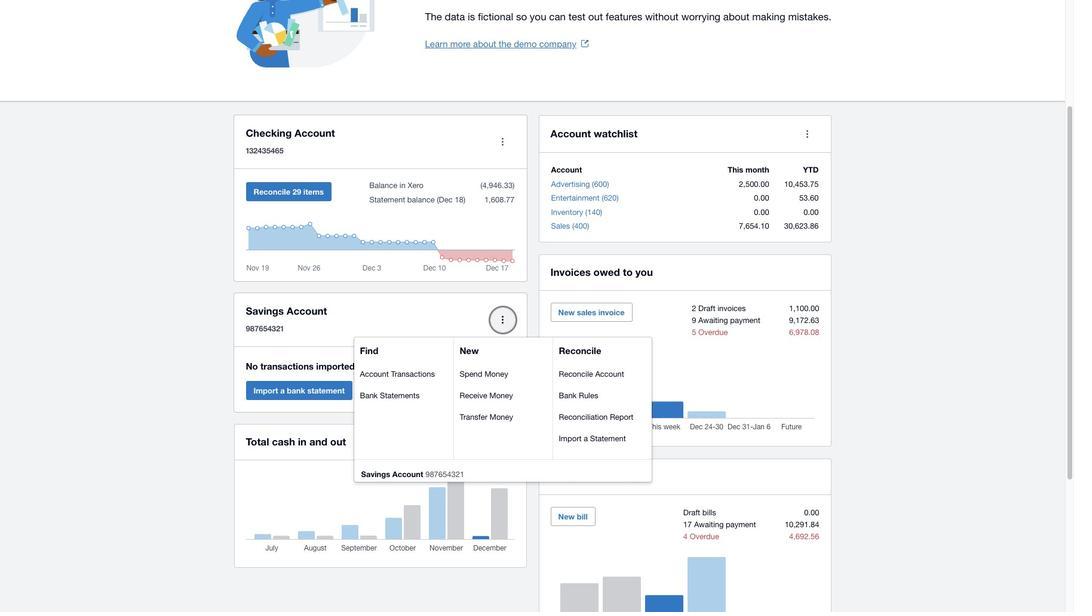 Task type: describe. For each thing, give the bounding box(es) containing it.
bank for reconcile
[[559, 391, 577, 400]]

savings account 987654321
[[361, 469, 464, 479]]

0.00 for (140)
[[754, 208, 769, 217]]

savings account
[[246, 305, 327, 317]]

transfer money link
[[460, 412, 513, 421]]

0 vertical spatial you
[[530, 11, 546, 23]]

new bill
[[558, 512, 588, 521]]

(dec
[[437, 195, 453, 204]]

total
[[246, 435, 269, 448]]

1 horizontal spatial you
[[574, 470, 591, 483]]

new bill button
[[550, 507, 595, 526]]

balance
[[369, 181, 397, 190]]

entertainment (620) link
[[551, 194, 619, 202]]

bank statements link
[[360, 391, 420, 400]]

account watchlist
[[550, 127, 637, 140]]

advertising (600) link
[[551, 179, 609, 188]]

0 vertical spatial to
[[623, 266, 633, 278]]

entertainment (620)
[[551, 194, 619, 202]]

and
[[309, 435, 327, 448]]

cash
[[272, 435, 295, 448]]

savings for savings account 987654321
[[361, 469, 390, 479]]

statement
[[307, 386, 345, 395]]

money for receive money
[[489, 391, 513, 400]]

0 horizontal spatial out
[[330, 435, 346, 448]]

no
[[246, 361, 258, 372]]

0.00 link for entertainment (620)
[[754, 194, 769, 202]]

receive money link
[[460, 391, 513, 400]]

1,100.00
[[789, 304, 819, 313]]

30,623.86
[[784, 222, 819, 231]]

bills you need to pay link
[[550, 468, 651, 485]]

10,291.84 link
[[785, 520, 819, 529]]

invoice
[[598, 308, 625, 317]]

bank
[[287, 386, 305, 395]]

0.00 down 53.60 link
[[804, 208, 819, 217]]

sales
[[577, 308, 596, 317]]

9,172.63
[[789, 316, 819, 325]]

5 overdue
[[692, 328, 728, 337]]

reconcile account
[[559, 369, 624, 378]]

no transactions imported
[[246, 361, 355, 372]]

accounts watchlist options image
[[795, 122, 819, 146]]

1 vertical spatial to
[[621, 470, 631, 483]]

without
[[645, 11, 679, 23]]

worrying
[[681, 11, 720, 23]]

is
[[468, 11, 475, 23]]

0 horizontal spatial in
[[298, 435, 307, 448]]

reconcile for reconcile 29 items
[[254, 187, 290, 197]]

7,654.10
[[739, 222, 769, 231]]

money for transfer money
[[490, 412, 513, 421]]

receive
[[460, 391, 487, 400]]

features
[[606, 11, 642, 23]]

watchlist
[[594, 127, 637, 140]]

0.00 for (620)
[[754, 194, 769, 202]]

a for statement
[[584, 434, 588, 443]]

bills
[[550, 470, 571, 483]]

reconciliation report link
[[559, 412, 633, 421]]

payment for bills you need to pay
[[726, 520, 756, 529]]

30,623.86 link
[[784, 222, 819, 231]]

new sales invoice
[[558, 308, 625, 317]]

invoices
[[717, 304, 746, 313]]

rules
[[579, 391, 598, 400]]

1 horizontal spatial in
[[400, 181, 406, 190]]

0 horizontal spatial statement
[[369, 195, 405, 204]]

bills you need to pay
[[550, 470, 651, 483]]

account transactions link
[[360, 369, 435, 378]]

1 horizontal spatial about
[[723, 11, 749, 23]]

owed
[[594, 266, 620, 278]]

transactions
[[260, 361, 314, 372]]

report
[[610, 412, 633, 421]]

6,978.08
[[789, 328, 819, 337]]

1 vertical spatial draft
[[683, 508, 700, 517]]

reconcile for reconcile
[[559, 345, 601, 356]]

sales
[[551, 222, 570, 231]]

sales (400)
[[551, 222, 589, 231]]

0 vertical spatial 987654321
[[246, 324, 284, 333]]

test
[[569, 11, 585, 23]]

new for new
[[460, 345, 479, 356]]

checking
[[246, 127, 292, 139]]

2,500.00 link
[[739, 179, 769, 188]]

balance in xero
[[369, 181, 424, 190]]

53.60
[[799, 194, 819, 202]]

more
[[450, 39, 471, 49]]

month
[[745, 165, 769, 174]]

spend money link
[[460, 369, 508, 378]]

17 awaiting payment
[[683, 520, 756, 529]]

account watchlist link
[[550, 125, 637, 142]]

a for bank
[[280, 386, 285, 395]]

4 overdue
[[683, 532, 719, 541]]

0.00 link for inventory (140)
[[754, 208, 769, 217]]

total cash in and out link
[[246, 434, 346, 450]]

bank statements
[[360, 391, 420, 400]]

learn
[[425, 39, 448, 49]]

mistakes.
[[788, 11, 831, 23]]

imported
[[316, 361, 355, 372]]

(400)
[[572, 222, 589, 231]]

5
[[692, 328, 696, 337]]

2 draft invoices
[[692, 304, 746, 313]]

1 vertical spatial statement
[[590, 434, 626, 443]]

0 horizontal spatial about
[[473, 39, 496, 49]]

reconciliation
[[559, 412, 608, 421]]

9,172.63 link
[[789, 316, 819, 325]]

53.60 link
[[799, 194, 819, 202]]

find
[[360, 345, 378, 356]]

need
[[594, 470, 618, 483]]

9 awaiting payment
[[692, 316, 760, 325]]

reconcile for reconcile account
[[559, 369, 593, 378]]

reconciliation report
[[559, 412, 633, 421]]



Task type: locate. For each thing, give the bounding box(es) containing it.
0.00 up the 10,291.84
[[804, 508, 819, 517]]

0.00 link down 53.60 link
[[804, 208, 819, 217]]

7,654.10 link
[[739, 222, 769, 231]]

0 vertical spatial reconcile
[[254, 187, 290, 197]]

1 vertical spatial you
[[635, 266, 653, 278]]

transfer money
[[460, 412, 513, 421]]

transactions
[[391, 369, 435, 378]]

1 vertical spatial savings
[[361, 469, 390, 479]]

1 vertical spatial reconcile
[[559, 345, 601, 356]]

2 horizontal spatial you
[[635, 266, 653, 278]]

9
[[692, 316, 696, 325]]

a down reconciliation
[[584, 434, 588, 443]]

ytd
[[803, 165, 819, 174]]

transfer
[[460, 412, 487, 421]]

1 bank from the left
[[360, 391, 378, 400]]

import down reconciliation
[[559, 434, 582, 443]]

out right test
[[588, 11, 603, 23]]

draft up "17"
[[683, 508, 700, 517]]

1 horizontal spatial out
[[588, 11, 603, 23]]

in left xero
[[400, 181, 406, 190]]

demo
[[514, 39, 537, 49]]

0 vertical spatial out
[[588, 11, 603, 23]]

0.00 link down 2,500.00
[[754, 194, 769, 202]]

2 vertical spatial money
[[490, 412, 513, 421]]

0 horizontal spatial 987654321
[[246, 324, 284, 333]]

0.00 link for draft bills
[[804, 508, 819, 517]]

money up the receive money link
[[485, 369, 508, 378]]

new left bill
[[558, 512, 575, 521]]

0 vertical spatial money
[[485, 369, 508, 378]]

0.00 link up 7,654.10
[[754, 208, 769, 217]]

1 vertical spatial money
[[489, 391, 513, 400]]

bills
[[702, 508, 716, 517]]

29
[[293, 187, 301, 197]]

1 vertical spatial 987654321
[[425, 470, 464, 479]]

1 vertical spatial import
[[559, 434, 582, 443]]

to right owed at the top right
[[623, 266, 633, 278]]

data
[[445, 11, 465, 23]]

inventory (140) link
[[551, 208, 602, 217]]

statements
[[380, 391, 420, 400]]

draft bills link
[[683, 508, 716, 517]]

reconcile inside button
[[254, 187, 290, 197]]

overdue
[[698, 328, 728, 337], [690, 532, 719, 541]]

savings for savings account
[[246, 305, 284, 317]]

overdue for bills you need to pay
[[690, 532, 719, 541]]

0 vertical spatial awaiting
[[698, 316, 728, 325]]

2 vertical spatial new
[[558, 512, 575, 521]]

9 awaiting payment link
[[692, 316, 760, 325]]

import for import a statement
[[559, 434, 582, 443]]

overdue for invoices owed to you
[[698, 328, 728, 337]]

draft right the 2
[[698, 304, 715, 313]]

about
[[723, 11, 749, 23], [473, 39, 496, 49]]

to left pay
[[621, 470, 631, 483]]

making
[[752, 11, 785, 23]]

(620)
[[602, 194, 619, 202]]

reconcile account link
[[559, 369, 624, 378]]

manage menu toggle image
[[491, 308, 515, 332]]

statement down the reconciliation report link
[[590, 434, 626, 443]]

so
[[516, 11, 527, 23]]

1 horizontal spatial savings
[[361, 469, 390, 479]]

bill
[[577, 512, 588, 521]]

sales (400) link
[[551, 222, 589, 231]]

0 horizontal spatial a
[[280, 386, 285, 395]]

1 vertical spatial new
[[460, 345, 479, 356]]

0.00 link up the 10,291.84
[[804, 508, 819, 517]]

0 vertical spatial savings
[[246, 305, 284, 317]]

balance
[[407, 195, 435, 204]]

reconcile up reconcile account link
[[559, 345, 601, 356]]

1 vertical spatial awaiting
[[694, 520, 724, 529]]

0 vertical spatial statement
[[369, 195, 405, 204]]

18)
[[455, 195, 465, 204]]

import down 'no'
[[254, 386, 278, 395]]

spend money
[[460, 369, 508, 378]]

new up spend
[[460, 345, 479, 356]]

you right so
[[530, 11, 546, 23]]

5 overdue link
[[692, 328, 728, 337]]

money down receive money on the bottom of the page
[[490, 412, 513, 421]]

1 horizontal spatial 987654321
[[425, 470, 464, 479]]

0 horizontal spatial you
[[530, 11, 546, 23]]

entertainment
[[551, 194, 600, 202]]

1 horizontal spatial statement
[[590, 434, 626, 443]]

reconcile left 29
[[254, 187, 290, 197]]

(600)
[[592, 179, 609, 188]]

new for new bill
[[558, 512, 575, 521]]

0.00 link
[[754, 194, 769, 202], [754, 208, 769, 217], [804, 208, 819, 217], [804, 508, 819, 517]]

manage menu toggle image
[[491, 130, 515, 154]]

1 vertical spatial a
[[584, 434, 588, 443]]

in
[[400, 181, 406, 190], [298, 435, 307, 448]]

0 vertical spatial draft
[[698, 304, 715, 313]]

pay
[[633, 470, 651, 483]]

0 horizontal spatial import
[[254, 386, 278, 395]]

out
[[588, 11, 603, 23], [330, 435, 346, 448]]

6,978.08 link
[[789, 328, 819, 337]]

can
[[549, 11, 566, 23]]

1 vertical spatial payment
[[726, 520, 756, 529]]

statement
[[369, 195, 405, 204], [590, 434, 626, 443]]

this
[[728, 165, 743, 174]]

this month
[[728, 165, 769, 174]]

bank for find
[[360, 391, 378, 400]]

awaiting up 5 overdue in the bottom of the page
[[698, 316, 728, 325]]

bank left rules
[[559, 391, 577, 400]]

import a statement
[[559, 434, 626, 443]]

0 vertical spatial new
[[558, 308, 575, 317]]

1 vertical spatial in
[[298, 435, 307, 448]]

payment
[[730, 316, 760, 325], [726, 520, 756, 529]]

2 bank from the left
[[559, 391, 577, 400]]

person setting up the dashboard image
[[186, 0, 425, 82]]

you right owed at the top right
[[635, 266, 653, 278]]

overdue right 4
[[690, 532, 719, 541]]

0 vertical spatial in
[[400, 181, 406, 190]]

1,608.77
[[482, 195, 515, 204]]

payment for invoices owed to you
[[730, 316, 760, 325]]

0.00 for bills
[[804, 508, 819, 517]]

checking account
[[246, 127, 335, 139]]

1,100.00 link
[[789, 304, 819, 313]]

new for new sales invoice
[[558, 308, 575, 317]]

receive money
[[460, 391, 513, 400]]

10,453.75
[[784, 179, 819, 188]]

0 vertical spatial about
[[723, 11, 749, 23]]

spend
[[460, 369, 482, 378]]

1 vertical spatial out
[[330, 435, 346, 448]]

bank left statements
[[360, 391, 378, 400]]

total cash in and out
[[246, 435, 346, 448]]

0.00 up 7,654.10
[[754, 208, 769, 217]]

0.00 down 2,500.00
[[754, 194, 769, 202]]

awaiting for invoices owed to you
[[698, 316, 728, 325]]

the data is fictional so you can test out features without worrying about making mistakes.
[[425, 11, 831, 23]]

awaiting
[[698, 316, 728, 325], [694, 520, 724, 529]]

reconcile 29 items button
[[246, 182, 331, 201]]

0 horizontal spatial savings
[[246, 305, 284, 317]]

awaiting down bills
[[694, 520, 724, 529]]

money up the transfer money at the left bottom
[[489, 391, 513, 400]]

draft bills
[[683, 508, 716, 517]]

1 horizontal spatial a
[[584, 434, 588, 443]]

1 horizontal spatial import
[[559, 434, 582, 443]]

2 vertical spatial reconcile
[[559, 369, 593, 378]]

import inside import a bank statement link
[[254, 386, 278, 395]]

4,692.56
[[789, 532, 819, 541]]

opens in a new tab image
[[581, 40, 588, 47]]

inventory
[[551, 208, 583, 217]]

1 vertical spatial about
[[473, 39, 496, 49]]

you right bills
[[574, 470, 591, 483]]

reconcile
[[254, 187, 290, 197], [559, 345, 601, 356], [559, 369, 593, 378]]

0 vertical spatial overdue
[[698, 328, 728, 337]]

1 vertical spatial overdue
[[690, 532, 719, 541]]

advertising
[[551, 179, 590, 188]]

import for import a bank statement
[[254, 386, 278, 395]]

0 horizontal spatial bank
[[360, 391, 378, 400]]

(140)
[[585, 208, 602, 217]]

xero
[[408, 181, 424, 190]]

0 vertical spatial import
[[254, 386, 278, 395]]

out right and
[[330, 435, 346, 448]]

money for spend money
[[485, 369, 508, 378]]

overdue down 9 awaiting payment link
[[698, 328, 728, 337]]

4 overdue link
[[683, 532, 719, 541]]

statement down balance
[[369, 195, 405, 204]]

about left 'the'
[[473, 39, 496, 49]]

new left sales at the right bottom of page
[[558, 308, 575, 317]]

2 draft invoices link
[[692, 304, 746, 313]]

invoices owed to you
[[550, 266, 653, 278]]

in left and
[[298, 435, 307, 448]]

2 vertical spatial you
[[574, 470, 591, 483]]

money
[[485, 369, 508, 378], [489, 391, 513, 400], [490, 412, 513, 421]]

a left bank
[[280, 386, 285, 395]]

1 horizontal spatial bank
[[559, 391, 577, 400]]

items
[[303, 187, 324, 197]]

about left making
[[723, 11, 749, 23]]

987654321 inside savings account 987654321
[[425, 470, 464, 479]]

10,291.84
[[785, 520, 819, 529]]

0 vertical spatial a
[[280, 386, 285, 395]]

learn more about the demo company
[[425, 39, 576, 49]]

0 vertical spatial payment
[[730, 316, 760, 325]]

account transactions
[[360, 369, 435, 378]]

awaiting for bills you need to pay
[[694, 520, 724, 529]]

the
[[499, 39, 511, 49]]

17
[[683, 520, 692, 529]]

import a bank statement
[[254, 386, 345, 395]]

2
[[692, 304, 696, 313]]

reconcile up bank rules
[[559, 369, 593, 378]]

account
[[295, 127, 335, 139], [550, 127, 591, 140], [551, 165, 582, 174], [287, 305, 327, 317], [360, 369, 389, 378], [595, 369, 624, 378], [392, 469, 423, 479]]



Task type: vqa. For each thing, say whether or not it's contained in the screenshot.


